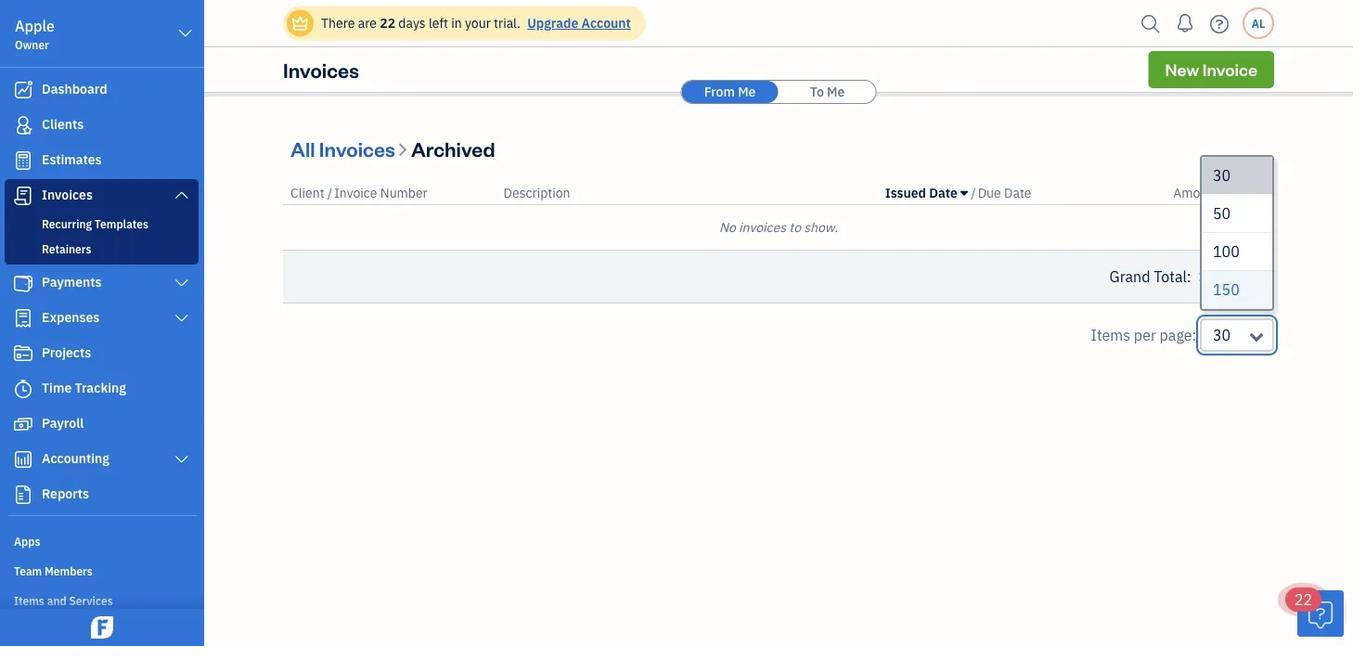 Task type: locate. For each thing, give the bounding box(es) containing it.
chevron large down image for accounting
[[173, 452, 190, 467]]

1 vertical spatial 30
[[1214, 325, 1232, 345]]

client link
[[291, 184, 328, 202]]

team members
[[14, 564, 93, 579]]

items
[[1092, 325, 1131, 345], [14, 593, 44, 608]]

date right due
[[1005, 184, 1032, 202]]

1 / from the left
[[328, 184, 333, 202]]

timer image
[[12, 380, 34, 398]]

chevron large down image inside expenses 'link'
[[173, 311, 190, 326]]

2 vertical spatial invoices
[[42, 186, 93, 203]]

invoices inside main 'element'
[[42, 186, 93, 203]]

retainers
[[42, 241, 91, 256]]

no
[[720, 219, 736, 236]]

issued
[[886, 184, 927, 202]]

chevron large down image inside 'invoices' link
[[173, 188, 190, 202]]

me right from
[[738, 83, 756, 100]]

invoices up recurring
[[42, 186, 93, 203]]

total
[[1154, 267, 1187, 286]]

items left per
[[1092, 325, 1131, 345]]

members
[[45, 564, 93, 579]]

resource center badge image
[[1298, 591, 1345, 637]]

0 vertical spatial 30
[[1214, 166, 1232, 185]]

1 date from the left
[[930, 184, 958, 202]]

1 horizontal spatial 22
[[1295, 590, 1313, 610]]

new invoice link
[[1149, 51, 1275, 88]]

me
[[738, 83, 756, 100], [827, 83, 845, 100]]

team
[[14, 564, 42, 579]]

estimates
[[42, 151, 102, 168]]

invoice down all invoices link
[[335, 184, 377, 202]]

2 30 from the top
[[1214, 325, 1232, 345]]

me right to
[[827, 83, 845, 100]]

description link
[[504, 184, 571, 202]]

number
[[380, 184, 428, 202]]

due date
[[978, 184, 1032, 202]]

chevron large down image inside 'payments' link
[[173, 276, 190, 291]]

/ for amount
[[1223, 184, 1228, 202]]

invoices down there
[[283, 56, 359, 83]]

team members link
[[5, 556, 199, 584]]

archived
[[411, 135, 495, 162]]

/ up 50 at the top
[[1223, 184, 1228, 202]]

/ right client
[[328, 184, 333, 202]]

1 vertical spatial items
[[14, 593, 44, 608]]

payment image
[[12, 274, 34, 293]]

invoices
[[283, 56, 359, 83], [319, 135, 395, 162], [42, 186, 93, 203]]

1 horizontal spatial invoice
[[1203, 59, 1258, 80]]

0 horizontal spatial invoice
[[335, 184, 377, 202]]

there are 22 days left in your trial. upgrade account
[[321, 14, 631, 32]]

0 vertical spatial 22
[[380, 14, 396, 32]]

0 vertical spatial items
[[1092, 325, 1131, 345]]

all
[[291, 135, 315, 162]]

expenses
[[42, 309, 100, 326]]

due date link
[[978, 184, 1032, 202]]

client image
[[12, 116, 34, 135]]

per
[[1135, 325, 1157, 345]]

0 horizontal spatial /
[[328, 184, 333, 202]]

items left and
[[14, 593, 44, 608]]

30
[[1214, 166, 1232, 185], [1214, 325, 1232, 345]]

30 inside list box
[[1214, 166, 1232, 185]]

page:
[[1160, 325, 1197, 345]]

apps link
[[5, 527, 199, 554]]

3 / from the left
[[1223, 184, 1228, 202]]

new invoice
[[1166, 59, 1258, 80]]

items inside main 'element'
[[14, 593, 44, 608]]

0 vertical spatial invoices
[[283, 56, 359, 83]]

expenses link
[[5, 302, 199, 335]]

1 30 from the top
[[1214, 166, 1232, 185]]

to
[[810, 83, 824, 100]]

services
[[69, 593, 113, 608]]

accounting
[[42, 450, 110, 467]]

apps
[[14, 534, 40, 549]]

notifications image
[[1171, 5, 1201, 42]]

usd
[[1242, 269, 1268, 286]]

1 horizontal spatial me
[[827, 83, 845, 100]]

al button
[[1243, 7, 1275, 39]]

upgrade account link
[[524, 14, 631, 32]]

due
[[978, 184, 1002, 202]]

2 / from the left
[[972, 184, 977, 202]]

clients
[[42, 116, 84, 133]]

main element
[[0, 0, 251, 646]]

0 horizontal spatial 22
[[380, 14, 396, 32]]

/ for client
[[328, 184, 333, 202]]

date
[[930, 184, 958, 202], [1005, 184, 1032, 202]]

1 horizontal spatial /
[[972, 184, 977, 202]]

/
[[328, 184, 333, 202], [972, 184, 977, 202], [1223, 184, 1228, 202]]

2 horizontal spatial /
[[1223, 184, 1228, 202]]

time tracking
[[42, 379, 126, 397]]

project image
[[12, 345, 34, 363]]

recurring templates link
[[8, 213, 195, 235]]

1 horizontal spatial date
[[1005, 184, 1032, 202]]

/ right caretdown icon
[[972, 184, 977, 202]]

1 horizontal spatial items
[[1092, 325, 1131, 345]]

0 horizontal spatial items
[[14, 593, 44, 608]]

0 horizontal spatial me
[[738, 83, 756, 100]]

items and services link
[[5, 586, 199, 614]]

30 inside field
[[1214, 325, 1232, 345]]

1 vertical spatial 22
[[1295, 590, 1313, 610]]

date left caretdown icon
[[930, 184, 958, 202]]

chevron large down image
[[177, 22, 194, 45], [173, 188, 190, 202], [173, 276, 190, 291], [173, 311, 190, 326], [173, 452, 190, 467]]

2 me from the left
[[827, 83, 845, 100]]

reports link
[[5, 478, 199, 512]]

me for to me
[[827, 83, 845, 100]]

invoices up client / invoice number
[[319, 135, 395, 162]]

1 vertical spatial invoices
[[319, 135, 395, 162]]

invoice image
[[12, 187, 34, 205]]

dashboard link
[[5, 73, 199, 107]]

trial.
[[494, 14, 521, 32]]

expense image
[[12, 309, 34, 328]]

apple owner
[[15, 16, 55, 52]]

0 vertical spatial invoice
[[1203, 59, 1258, 80]]

2 date from the left
[[1005, 184, 1032, 202]]

owner
[[15, 37, 49, 52]]

all invoices link
[[291, 135, 399, 162]]

22 button
[[1286, 588, 1345, 637]]

freshbooks image
[[87, 617, 117, 639]]

description
[[504, 184, 571, 202]]

list box
[[1203, 157, 1273, 309]]

1 me from the left
[[738, 83, 756, 100]]

apple
[[15, 16, 55, 36]]

22
[[380, 14, 396, 32], [1295, 590, 1313, 610]]

grand
[[1110, 267, 1151, 286]]

0 horizontal spatial date
[[930, 184, 958, 202]]

reports
[[42, 485, 89, 502]]

invoice down go to help image
[[1203, 59, 1258, 80]]



Task type: describe. For each thing, give the bounding box(es) containing it.
amount
[[1174, 184, 1220, 202]]

tracking
[[75, 379, 126, 397]]

templates
[[95, 216, 148, 231]]

recurring
[[42, 216, 92, 231]]

to me link
[[780, 81, 876, 103]]

from me
[[705, 83, 756, 100]]

time
[[42, 379, 72, 397]]

chart image
[[12, 450, 34, 469]]

dashboard
[[42, 80, 107, 98]]

dashboard image
[[12, 81, 34, 99]]

100
[[1214, 242, 1240, 261]]

grand total : $0.00 usd
[[1110, 267, 1268, 286]]

all invoices
[[291, 135, 395, 162]]

are
[[358, 14, 377, 32]]

invoices
[[739, 219, 787, 236]]

no invoices to show.
[[720, 219, 839, 236]]

estimates link
[[5, 144, 199, 177]]

to me
[[810, 83, 845, 100]]

30 for list box containing 30
[[1214, 166, 1232, 185]]

go to help image
[[1205, 10, 1235, 38]]

date for due date
[[1005, 184, 1032, 202]]

left
[[429, 14, 448, 32]]

report image
[[12, 486, 34, 504]]

to
[[790, 219, 801, 236]]

:
[[1187, 267, 1192, 286]]

date for issued date
[[930, 184, 958, 202]]

$0.00
[[1199, 267, 1239, 286]]

accounting link
[[5, 443, 199, 476]]

crown image
[[291, 13, 310, 33]]

there
[[321, 14, 355, 32]]

invoices link
[[5, 179, 199, 213]]

client
[[291, 184, 325, 202]]

days
[[399, 14, 426, 32]]

issued date link
[[886, 184, 972, 202]]

caretdown image
[[961, 186, 969, 201]]

status link
[[1230, 184, 1268, 202]]

status
[[1230, 184, 1268, 202]]

money image
[[12, 415, 34, 434]]

30 for 30 field
[[1214, 325, 1232, 345]]

issued date
[[886, 184, 958, 202]]

items per page:
[[1092, 325, 1197, 345]]

estimate image
[[12, 151, 34, 170]]

time tracking link
[[5, 372, 199, 406]]

recurring templates
[[42, 216, 148, 231]]

50
[[1214, 204, 1232, 223]]

your
[[465, 14, 491, 32]]

payments link
[[5, 267, 199, 300]]

client / invoice number
[[291, 184, 428, 202]]

new
[[1166, 59, 1200, 80]]

150
[[1214, 280, 1240, 299]]

chevron large down image for expenses
[[173, 311, 190, 326]]

show.
[[804, 219, 839, 236]]

me for from me
[[738, 83, 756, 100]]

amount / status
[[1174, 184, 1268, 202]]

22 inside dropdown button
[[1295, 590, 1313, 610]]

and
[[47, 593, 67, 608]]

projects link
[[5, 337, 199, 371]]

payroll link
[[5, 408, 199, 441]]

invoice number link
[[335, 184, 428, 202]]

in
[[451, 14, 462, 32]]

from
[[705, 83, 735, 100]]

items for items per page:
[[1092, 325, 1131, 345]]

Items per page: field
[[1201, 319, 1275, 352]]

items for items and services
[[14, 593, 44, 608]]

chevron large down image for payments
[[173, 276, 190, 291]]

amount link
[[1174, 184, 1223, 202]]

clients link
[[5, 109, 199, 142]]

chevron large down image for invoices
[[173, 188, 190, 202]]

payroll
[[42, 415, 84, 432]]

account
[[582, 14, 631, 32]]

upgrade
[[528, 14, 579, 32]]

search image
[[1137, 10, 1166, 38]]

list box containing 30
[[1203, 157, 1273, 309]]

1 vertical spatial invoice
[[335, 184, 377, 202]]

from me link
[[682, 81, 779, 103]]

projects
[[42, 344, 91, 361]]

items and services
[[14, 593, 113, 608]]

payments
[[42, 273, 102, 291]]

al
[[1253, 16, 1266, 31]]

retainers link
[[8, 238, 195, 260]]



Task type: vqa. For each thing, say whether or not it's contained in the screenshot.
first Date from left
yes



